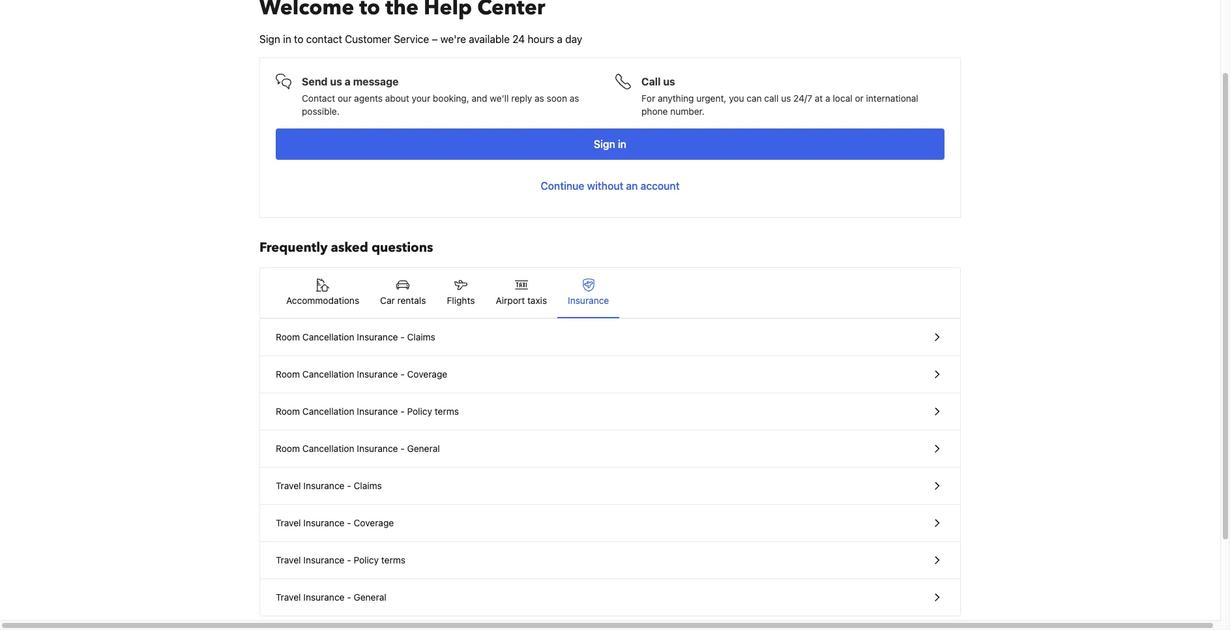Task type: describe. For each thing, give the bounding box(es) containing it.
hours
[[528, 33, 555, 45]]

an
[[626, 180, 638, 192]]

insurance button
[[558, 268, 620, 318]]

available
[[469, 33, 510, 45]]

travel for travel insurance - policy terms
[[276, 554, 301, 565]]

coverage inside button
[[407, 369, 448, 380]]

your
[[412, 93, 431, 104]]

us for call
[[664, 76, 676, 87]]

in for sign in
[[618, 138, 627, 150]]

reply
[[512, 93, 532, 104]]

a for sign in to contact customer service – we're available 24 hours a day
[[557, 33, 563, 45]]

0 horizontal spatial general
[[354, 592, 387, 603]]

sign in to contact customer service – we're available 24 hours a day
[[260, 33, 583, 45]]

room cancellation insurance - claims button
[[260, 319, 961, 356]]

room for room cancellation insurance - general
[[276, 443, 300, 454]]

about
[[385, 93, 410, 104]]

a for call us for anything urgent, you can call us 24/7 at a local or international phone number.
[[826, 93, 831, 104]]

travel insurance - general button
[[260, 579, 961, 616]]

1 vertical spatial terms
[[381, 554, 406, 565]]

send us a message contact our agents about your booking, and we'll reply as soon as possible.
[[302, 76, 580, 117]]

can
[[747, 93, 762, 104]]

sign for sign in to contact customer service – we're available 24 hours a day
[[260, 33, 280, 45]]

or
[[855, 93, 864, 104]]

international
[[867, 93, 919, 104]]

without
[[587, 180, 624, 192]]

insurance down travel insurance - policy terms
[[304, 592, 345, 603]]

travel insurance - claims
[[276, 480, 382, 491]]

we'll
[[490, 93, 509, 104]]

contact
[[306, 33, 342, 45]]

anything
[[658, 93, 694, 104]]

frequently asked questions
[[260, 239, 433, 256]]

travel insurance - coverage
[[276, 517, 394, 528]]

continue without an account button
[[276, 170, 945, 202]]

car rentals button
[[370, 268, 437, 318]]

phone
[[642, 106, 668, 117]]

room cancellation insurance - coverage
[[276, 369, 448, 380]]

insurance inside tab list
[[568, 295, 609, 306]]

- inside "button"
[[401, 331, 405, 342]]

1 horizontal spatial policy
[[407, 406, 432, 417]]

sign in
[[594, 138, 627, 150]]

call us for anything urgent, you can call us 24/7 at a local or international phone number.
[[642, 76, 919, 117]]

tab list containing accommodations
[[260, 268, 961, 319]]

contact
[[302, 93, 335, 104]]

account
[[641, 180, 680, 192]]

travel insurance - policy terms button
[[260, 542, 961, 579]]

urgent,
[[697, 93, 727, 104]]

flights button
[[437, 268, 486, 318]]

room for room cancellation insurance - coverage
[[276, 369, 300, 380]]

1 as from the left
[[535, 93, 545, 104]]

- down room cancellation insurance - policy terms
[[401, 443, 405, 454]]

room cancellation insurance - policy terms button
[[260, 393, 961, 430]]

taxis
[[528, 295, 547, 306]]

cancellation for room cancellation insurance - coverage
[[303, 369, 355, 380]]

car
[[380, 295, 395, 306]]

to
[[294, 33, 304, 45]]

rentals
[[398, 295, 426, 306]]

flights
[[447, 295, 475, 306]]

2 as from the left
[[570, 93, 580, 104]]

claims inside "button"
[[407, 331, 436, 342]]

at
[[815, 93, 823, 104]]

airport taxis button
[[486, 268, 558, 318]]

–
[[432, 33, 438, 45]]

frequently
[[260, 239, 328, 256]]

airport
[[496, 295, 525, 306]]

insurance down room cancellation insurance - coverage
[[357, 406, 398, 417]]

customer
[[345, 33, 391, 45]]

travel for travel insurance - claims
[[276, 480, 301, 491]]

send
[[302, 76, 328, 87]]

claims inside button
[[354, 480, 382, 491]]

insurance up travel insurance - coverage
[[304, 480, 345, 491]]

travel for travel insurance - coverage
[[276, 517, 301, 528]]



Task type: vqa. For each thing, say whether or not it's contained in the screenshot.
Policy inside the 'button'
yes



Task type: locate. For each thing, give the bounding box(es) containing it.
1 horizontal spatial sign
[[594, 138, 616, 150]]

travel
[[276, 480, 301, 491], [276, 517, 301, 528], [276, 554, 301, 565], [276, 592, 301, 603]]

- down room cancellation insurance - coverage
[[401, 406, 405, 417]]

1 cancellation from the top
[[303, 331, 355, 342]]

cancellation for room cancellation insurance - claims
[[303, 331, 355, 342]]

a right at
[[826, 93, 831, 104]]

1 horizontal spatial a
[[557, 33, 563, 45]]

a
[[557, 33, 563, 45], [345, 76, 351, 87], [826, 93, 831, 104]]

asked
[[331, 239, 368, 256]]

us inside send us a message contact our agents about your booking, and we'll reply as soon as possible.
[[330, 76, 342, 87]]

room cancellation insurance - coverage button
[[260, 356, 961, 393]]

3 room from the top
[[276, 406, 300, 417]]

2 room from the top
[[276, 369, 300, 380]]

sign
[[260, 33, 280, 45], [594, 138, 616, 150]]

coverage
[[407, 369, 448, 380], [354, 517, 394, 528]]

insurance up travel insurance - general
[[304, 554, 345, 565]]

travel insurance - policy terms
[[276, 554, 406, 565]]

in up an
[[618, 138, 627, 150]]

insurance up room cancellation insurance - claims "button"
[[568, 295, 609, 306]]

possible.
[[302, 106, 340, 117]]

0 horizontal spatial us
[[330, 76, 342, 87]]

1 room from the top
[[276, 331, 300, 342]]

cancellation down "accommodations"
[[303, 331, 355, 342]]

car rentals
[[380, 295, 426, 306]]

2 horizontal spatial a
[[826, 93, 831, 104]]

- down room cancellation insurance - general
[[347, 480, 351, 491]]

1 horizontal spatial coverage
[[407, 369, 448, 380]]

insurance inside "button"
[[357, 331, 398, 342]]

1 horizontal spatial in
[[618, 138, 627, 150]]

travel down 'travel insurance - claims'
[[276, 517, 301, 528]]

2 cancellation from the top
[[303, 369, 355, 380]]

2 horizontal spatial us
[[782, 93, 791, 104]]

1 vertical spatial in
[[618, 138, 627, 150]]

in for sign in to contact customer service – we're available 24 hours a day
[[283, 33, 291, 45]]

our
[[338, 93, 352, 104]]

cancellation inside "button"
[[303, 331, 355, 342]]

4 room from the top
[[276, 443, 300, 454]]

insurance inside button
[[357, 369, 398, 380]]

continue without an account
[[541, 180, 680, 192]]

local
[[833, 93, 853, 104]]

a inside send us a message contact our agents about your booking, and we'll reply as soon as possible.
[[345, 76, 351, 87]]

for
[[642, 93, 656, 104]]

sign inside sign in link
[[594, 138, 616, 150]]

insurance
[[568, 295, 609, 306], [357, 331, 398, 342], [357, 369, 398, 380], [357, 406, 398, 417], [357, 443, 398, 454], [304, 480, 345, 491], [304, 517, 345, 528], [304, 554, 345, 565], [304, 592, 345, 603]]

claims down room cancellation insurance - general
[[354, 480, 382, 491]]

1 horizontal spatial claims
[[407, 331, 436, 342]]

room inside "room cancellation insurance - coverage" button
[[276, 369, 300, 380]]

0 horizontal spatial policy
[[354, 554, 379, 565]]

- up travel insurance - policy terms
[[347, 517, 351, 528]]

1 vertical spatial a
[[345, 76, 351, 87]]

- down travel insurance - policy terms
[[347, 592, 351, 603]]

travel insurance - general
[[276, 592, 387, 603]]

accommodations
[[286, 295, 359, 306]]

as left soon
[[535, 93, 545, 104]]

questions
[[372, 239, 433, 256]]

us right "call"
[[782, 93, 791, 104]]

- down travel insurance - coverage
[[347, 554, 351, 565]]

room cancellation insurance - general button
[[260, 430, 961, 468]]

travel up travel insurance - general
[[276, 554, 301, 565]]

1 vertical spatial policy
[[354, 554, 379, 565]]

0 horizontal spatial terms
[[381, 554, 406, 565]]

0 horizontal spatial claims
[[354, 480, 382, 491]]

1 horizontal spatial us
[[664, 76, 676, 87]]

0 vertical spatial sign
[[260, 33, 280, 45]]

- inside button
[[401, 369, 405, 380]]

0 vertical spatial coverage
[[407, 369, 448, 380]]

room inside room cancellation insurance - general button
[[276, 443, 300, 454]]

accommodations button
[[276, 268, 370, 318]]

1 horizontal spatial general
[[407, 443, 440, 454]]

cancellation inside button
[[303, 369, 355, 380]]

4 cancellation from the top
[[303, 443, 355, 454]]

soon
[[547, 93, 567, 104]]

booking,
[[433, 93, 469, 104]]

room for room cancellation insurance - policy terms
[[276, 406, 300, 417]]

room cancellation insurance - general
[[276, 443, 440, 454]]

insurance down "car"
[[357, 331, 398, 342]]

as
[[535, 93, 545, 104], [570, 93, 580, 104]]

travel up travel insurance - coverage
[[276, 480, 301, 491]]

general
[[407, 443, 440, 454], [354, 592, 387, 603]]

2 vertical spatial a
[[826, 93, 831, 104]]

cancellation for room cancellation insurance - policy terms
[[303, 406, 355, 417]]

call
[[765, 93, 779, 104]]

1 travel from the top
[[276, 480, 301, 491]]

cancellation
[[303, 331, 355, 342], [303, 369, 355, 380], [303, 406, 355, 417], [303, 443, 355, 454]]

sign for sign in
[[594, 138, 616, 150]]

claims
[[407, 331, 436, 342], [354, 480, 382, 491]]

cancellation down room cancellation insurance - claims
[[303, 369, 355, 380]]

room for room cancellation insurance - claims
[[276, 331, 300, 342]]

1 vertical spatial claims
[[354, 480, 382, 491]]

policy
[[407, 406, 432, 417], [354, 554, 379, 565]]

message
[[353, 76, 399, 87]]

you
[[729, 93, 745, 104]]

cancellation for room cancellation insurance - general
[[303, 443, 355, 454]]

4 travel from the top
[[276, 592, 301, 603]]

sign in link
[[276, 128, 945, 160]]

0 horizontal spatial a
[[345, 76, 351, 87]]

0 horizontal spatial sign
[[260, 33, 280, 45]]

insurance down 'travel insurance - claims'
[[304, 517, 345, 528]]

1 horizontal spatial as
[[570, 93, 580, 104]]

claims down "rentals"
[[407, 331, 436, 342]]

us up our
[[330, 76, 342, 87]]

0 horizontal spatial in
[[283, 33, 291, 45]]

we're
[[441, 33, 466, 45]]

room
[[276, 331, 300, 342], [276, 369, 300, 380], [276, 406, 300, 417], [276, 443, 300, 454]]

0 vertical spatial claims
[[407, 331, 436, 342]]

airport taxis
[[496, 295, 547, 306]]

0 vertical spatial terms
[[435, 406, 459, 417]]

sign left to
[[260, 33, 280, 45]]

2 travel from the top
[[276, 517, 301, 528]]

day
[[566, 33, 583, 45]]

-
[[401, 331, 405, 342], [401, 369, 405, 380], [401, 406, 405, 417], [401, 443, 405, 454], [347, 480, 351, 491], [347, 517, 351, 528], [347, 554, 351, 565], [347, 592, 351, 603]]

service
[[394, 33, 429, 45]]

room inside room cancellation insurance - policy terms button
[[276, 406, 300, 417]]

24/7
[[794, 93, 813, 104]]

3 cancellation from the top
[[303, 406, 355, 417]]

0 horizontal spatial coverage
[[354, 517, 394, 528]]

insurance up room cancellation insurance - policy terms
[[357, 369, 398, 380]]

sign up without
[[594, 138, 616, 150]]

1 horizontal spatial terms
[[435, 406, 459, 417]]

room cancellation insurance - claims
[[276, 331, 436, 342]]

as right soon
[[570, 93, 580, 104]]

0 vertical spatial in
[[283, 33, 291, 45]]

us for send
[[330, 76, 342, 87]]

cancellation up 'travel insurance - claims'
[[303, 443, 355, 454]]

terms
[[435, 406, 459, 417], [381, 554, 406, 565]]

tab list
[[260, 268, 961, 319]]

room cancellation insurance - policy terms
[[276, 406, 459, 417]]

a left 'day'
[[557, 33, 563, 45]]

- down car rentals
[[401, 331, 405, 342]]

us
[[330, 76, 342, 87], [664, 76, 676, 87], [782, 93, 791, 104]]

in
[[283, 33, 291, 45], [618, 138, 627, 150]]

travel for travel insurance - general
[[276, 592, 301, 603]]

1 vertical spatial general
[[354, 592, 387, 603]]

1 vertical spatial sign
[[594, 138, 616, 150]]

in left to
[[283, 33, 291, 45]]

agents
[[354, 93, 383, 104]]

0 vertical spatial general
[[407, 443, 440, 454]]

a inside call us for anything urgent, you can call us 24/7 at a local or international phone number.
[[826, 93, 831, 104]]

0 horizontal spatial as
[[535, 93, 545, 104]]

cancellation up room cancellation insurance - general
[[303, 406, 355, 417]]

24
[[513, 33, 525, 45]]

travel down travel insurance - policy terms
[[276, 592, 301, 603]]

travel insurance - claims button
[[260, 468, 961, 505]]

insurance down room cancellation insurance - policy terms
[[357, 443, 398, 454]]

number.
[[671, 106, 705, 117]]

0 vertical spatial policy
[[407, 406, 432, 417]]

3 travel from the top
[[276, 554, 301, 565]]

continue
[[541, 180, 585, 192]]

us up anything
[[664, 76, 676, 87]]

- up room cancellation insurance - policy terms
[[401, 369, 405, 380]]

room inside room cancellation insurance - claims "button"
[[276, 331, 300, 342]]

coverage inside button
[[354, 517, 394, 528]]

travel insurance - coverage button
[[260, 505, 961, 542]]

call
[[642, 76, 661, 87]]

0 vertical spatial a
[[557, 33, 563, 45]]

1 vertical spatial coverage
[[354, 517, 394, 528]]

and
[[472, 93, 488, 104]]

a up our
[[345, 76, 351, 87]]



